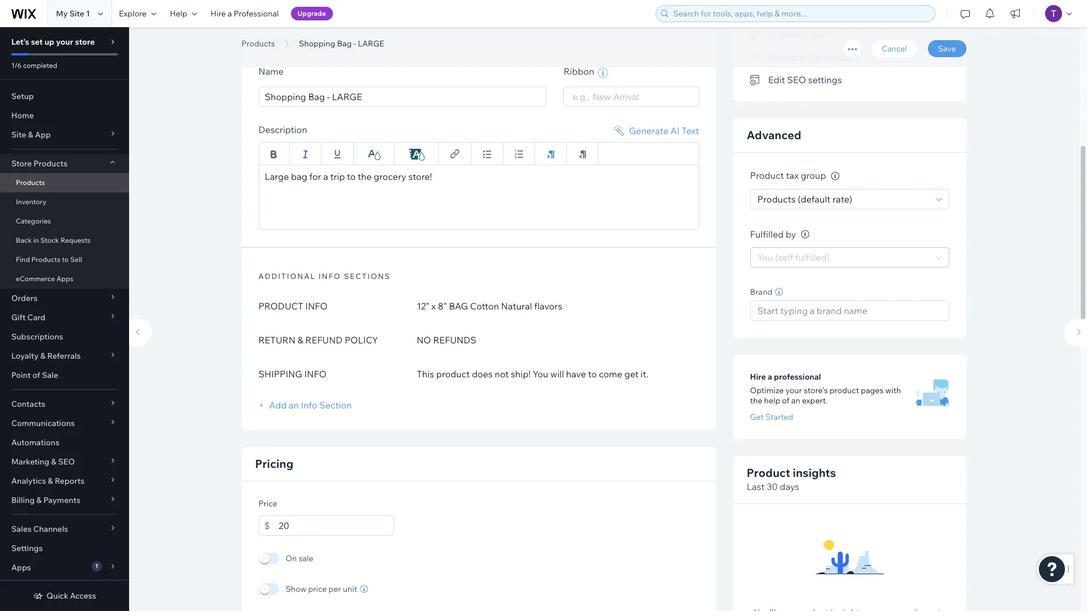 Task type: vqa. For each thing, say whether or not it's contained in the screenshot.
Additional info sections
yes



Task type: locate. For each thing, give the bounding box(es) containing it.
the left help
[[750, 396, 762, 406]]

false text field
[[258, 164, 699, 230]]

0 vertical spatial seo
[[787, 74, 806, 86]]

a up "optimize" on the right of page
[[768, 372, 772, 382]]

0 vertical spatial apps
[[56, 275, 73, 283]]

tax
[[786, 170, 799, 181]]

1 horizontal spatial info
[[319, 272, 341, 281]]

optimize your store's product pages with the help of an expert.
[[750, 386, 901, 406]]

None text field
[[279, 516, 394, 536]]

apps down "settings"
[[11, 563, 31, 573]]

you left (self
[[758, 252, 773, 264]]

0 vertical spatial products link
[[236, 38, 281, 49]]

products up the ecommerce apps
[[31, 255, 60, 264]]

a for hire a professional
[[768, 372, 772, 382]]

an left the info
[[289, 399, 299, 411]]

0 horizontal spatial site
[[11, 130, 26, 140]]

product inside product insights last 30 days
[[747, 466, 790, 480]]

1 vertical spatial product
[[747, 466, 790, 480]]

0 vertical spatial to
[[347, 171, 356, 182]]

loyalty & referrals button
[[0, 347, 129, 366]]

of right help
[[782, 396, 790, 406]]

product left pages on the bottom of page
[[830, 386, 859, 396]]

automations
[[11, 438, 59, 448]]

the left grocery
[[358, 171, 372, 182]]

0 vertical spatial info tooltip image
[[831, 172, 840, 181]]

your right up at the top
[[56, 37, 73, 47]]

hire for hire a professional
[[211, 8, 226, 19]]

1 vertical spatial your
[[786, 386, 802, 396]]

0 horizontal spatial 1
[[86, 8, 90, 19]]

an inside optimize your store's product pages with the help of an expert.
[[791, 396, 800, 406]]

$
[[264, 520, 270, 531]]

channels
[[33, 524, 68, 535]]

set
[[31, 37, 43, 47]]

1 vertical spatial apps
[[11, 563, 31, 573]]

advanced
[[747, 128, 801, 142]]

Search for tools, apps, help & more... field
[[670, 6, 931, 22]]

quick access
[[47, 591, 96, 601]]

product up 30
[[747, 466, 790, 480]]

0 vertical spatial site
[[69, 8, 84, 19]]

the inside text field
[[358, 171, 372, 182]]

to right trip
[[347, 171, 356, 182]]

get
[[750, 412, 764, 423]]

0 vertical spatial a
[[228, 8, 232, 19]]

0 vertical spatial product
[[824, 51, 858, 63]]

hire inside shopping bag - large form
[[750, 372, 766, 382]]

& right 'return'
[[297, 334, 303, 346]]

generate ai text button
[[612, 124, 699, 137]]

to inside sidebar element
[[62, 255, 69, 264]]

point of sale link
[[0, 366, 129, 385]]

0 horizontal spatial an
[[289, 399, 299, 411]]

product
[[750, 170, 784, 181], [747, 466, 790, 480]]

additional
[[258, 272, 316, 281]]

stock
[[41, 236, 59, 245]]

seo inside button
[[787, 74, 806, 86]]

& left the reports
[[48, 476, 53, 486]]

large
[[396, 24, 465, 50], [358, 39, 384, 49]]

products link down professional
[[236, 38, 281, 49]]

1 vertical spatial info
[[319, 272, 341, 281]]

analytics
[[11, 476, 46, 486]]

fulfilled by
[[750, 229, 796, 240]]

setup
[[11, 91, 34, 101]]

shopping bag - large form
[[123, 0, 1087, 612]]

& inside shopping bag - large form
[[297, 334, 303, 346]]

let's set up your store
[[11, 37, 95, 47]]

1 horizontal spatial of
[[782, 396, 790, 406]]

store!
[[408, 171, 432, 182]]

1 horizontal spatial apps
[[56, 275, 73, 283]]

contacts button
[[0, 395, 129, 414]]

0 horizontal spatial of
[[33, 370, 40, 381]]

generate ai text
[[629, 125, 699, 136]]

products link down store products
[[0, 173, 129, 193]]

completed
[[23, 61, 57, 70]]

you left will
[[533, 368, 548, 380]]

contacts
[[11, 399, 45, 409]]

apps
[[56, 275, 73, 283], [11, 563, 31, 573]]

info tooltip image
[[831, 172, 840, 181], [801, 231, 810, 239]]

0 vertical spatial info
[[289, 36, 312, 46]]

1 horizontal spatial seo
[[787, 74, 806, 86]]

info right basic
[[289, 36, 312, 46]]

2 horizontal spatial a
[[768, 372, 772, 382]]

0 vertical spatial hire
[[211, 8, 226, 19]]

0 horizontal spatial products link
[[0, 173, 129, 193]]

professional
[[774, 372, 821, 382]]

1 vertical spatial to
[[62, 255, 69, 264]]

it.
[[641, 368, 649, 380]]

0 horizontal spatial large
[[358, 39, 384, 49]]

info tooltip image for rate)
[[831, 172, 840, 181]]

1 horizontal spatial your
[[786, 386, 802, 396]]

& for return
[[297, 334, 303, 346]]

edit
[[768, 74, 785, 86]]

shipping
[[258, 368, 302, 380]]

& inside dropdown button
[[40, 351, 46, 361]]

& inside 'popup button'
[[48, 476, 53, 486]]

0 vertical spatial of
[[33, 370, 40, 381]]

an left expert.
[[791, 396, 800, 406]]

1 vertical spatial seo
[[58, 457, 75, 467]]

to left sell
[[62, 255, 69, 264]]

settings link
[[0, 539, 129, 558]]

of
[[33, 370, 40, 381], [782, 396, 790, 406]]

1 horizontal spatial an
[[791, 396, 800, 406]]

1 horizontal spatial you
[[758, 252, 773, 264]]

info for product info
[[305, 300, 328, 312]]

1 vertical spatial 1
[[95, 563, 98, 570]]

products down professional
[[242, 39, 275, 49]]

seo right edit
[[787, 74, 806, 86]]

your inside sidebar element
[[56, 37, 73, 47]]

1 horizontal spatial info tooltip image
[[831, 172, 840, 181]]

gift card button
[[0, 308, 129, 327]]

0 horizontal spatial to
[[62, 255, 69, 264]]

apps down find products to sell link
[[56, 275, 73, 283]]

30
[[767, 482, 778, 493]]

(self
[[775, 252, 793, 264]]

basic
[[258, 36, 286, 46]]

0 horizontal spatial the
[[358, 171, 372, 182]]

1 vertical spatial the
[[750, 396, 762, 406]]

1 vertical spatial info
[[304, 368, 327, 380]]

info down additional info sections
[[305, 300, 328, 312]]

2 vertical spatial to
[[588, 368, 597, 380]]

bag
[[449, 300, 468, 312]]

hire for hire a professional
[[750, 372, 766, 382]]

0 horizontal spatial hire
[[211, 8, 226, 19]]

site down home
[[11, 130, 26, 140]]

1 horizontal spatial site
[[69, 8, 84, 19]]

1 horizontal spatial hire
[[750, 372, 766, 382]]

1 horizontal spatial the
[[750, 396, 762, 406]]

product for tax
[[750, 170, 784, 181]]

analytics & reports button
[[0, 472, 129, 491]]

reports
[[55, 476, 84, 486]]

section
[[319, 399, 352, 411]]

0 horizontal spatial your
[[56, 37, 73, 47]]

1 up access
[[95, 563, 98, 570]]

a for hire a professional
[[228, 8, 232, 19]]

generate
[[629, 125, 669, 136]]

1 vertical spatial a
[[323, 171, 328, 182]]

create
[[768, 28, 797, 40]]

product for insights
[[747, 466, 790, 480]]

0 vertical spatial your
[[56, 37, 73, 47]]

ecommerce apps link
[[0, 270, 129, 289]]

of left sale
[[33, 370, 40, 381]]

settings
[[808, 74, 842, 86]]

& right billing
[[36, 495, 42, 506]]

0 horizontal spatial seo
[[58, 457, 75, 467]]

products right store
[[34, 159, 67, 169]]

sales
[[11, 524, 32, 535]]

hire
[[211, 8, 226, 19], [750, 372, 766, 382]]

a right for
[[323, 171, 328, 182]]

find products to sell link
[[0, 250, 129, 270]]

on sale
[[286, 554, 313, 564]]

hire right help button
[[211, 8, 226, 19]]

back in stock requests link
[[0, 231, 129, 250]]

1 vertical spatial site
[[11, 130, 26, 140]]

back in stock requests
[[16, 236, 91, 245]]

info
[[305, 300, 328, 312], [304, 368, 327, 380]]

product right this on the top of page
[[824, 51, 858, 63]]

loyalty
[[11, 351, 39, 361]]

edit seo settings button
[[750, 72, 842, 88]]

products down 'product tax group'
[[758, 194, 796, 205]]

& for marketing
[[51, 457, 56, 467]]

requests
[[61, 236, 91, 245]]

to right have at the right of the page
[[588, 368, 597, 380]]

of inside sidebar element
[[33, 370, 40, 381]]

& right loyalty
[[40, 351, 46, 361]]

0 horizontal spatial info tooltip image
[[801, 231, 810, 239]]

1 vertical spatial hire
[[750, 372, 766, 382]]

0 vertical spatial info
[[305, 300, 328, 312]]

0 vertical spatial product
[[750, 170, 784, 181]]

the inside optimize your store's product pages with the help of an expert.
[[750, 396, 762, 406]]

2 vertical spatial a
[[768, 372, 772, 382]]

site inside dropdown button
[[11, 130, 26, 140]]

shopping
[[242, 24, 337, 50], [299, 39, 335, 49]]

hire up "optimize" on the right of page
[[750, 372, 766, 382]]

save
[[938, 44, 956, 54]]

show price per unit
[[286, 584, 357, 594]]

0 horizontal spatial info
[[289, 36, 312, 46]]

my site 1
[[56, 8, 90, 19]]

trip
[[330, 171, 345, 182]]

2 vertical spatial product
[[830, 386, 859, 396]]

1
[[86, 8, 90, 19], [95, 563, 98, 570]]

1 vertical spatial info tooltip image
[[801, 231, 810, 239]]

let's
[[11, 37, 29, 47]]

upgrade
[[298, 9, 326, 18]]

last
[[747, 482, 765, 493]]

card
[[27, 313, 45, 323]]

0 horizontal spatial a
[[228, 8, 232, 19]]

product left tax
[[750, 170, 784, 181]]

sections
[[344, 272, 391, 281]]

1 horizontal spatial 1
[[95, 563, 98, 570]]

seo settings image
[[750, 75, 762, 85]]

a
[[228, 8, 232, 19], [323, 171, 328, 182], [768, 372, 772, 382]]

your inside optimize your store's product pages with the help of an expert.
[[786, 386, 802, 396]]

your down professional
[[786, 386, 802, 396]]

1 vertical spatial you
[[533, 368, 548, 380]]

& inside popup button
[[51, 457, 56, 467]]

expert.
[[802, 396, 828, 406]]

info left sections
[[319, 272, 341, 281]]

12" x 8" bag  cotton  natural flavors
[[417, 300, 562, 312]]

info tooltip image right the group
[[831, 172, 840, 181]]

coupon
[[799, 28, 831, 40]]

& left the app
[[28, 130, 33, 140]]

help
[[764, 396, 780, 406]]

will
[[550, 368, 564, 380]]

info up add an info section
[[304, 368, 327, 380]]

you (self fulfilled)
[[758, 252, 830, 264]]

1 right my
[[86, 8, 90, 19]]

& up analytics & reports
[[51, 457, 56, 467]]

ecommerce apps
[[16, 275, 73, 283]]

promote
[[768, 51, 805, 63]]

1 horizontal spatial to
[[347, 171, 356, 182]]

0 vertical spatial 1
[[86, 8, 90, 19]]

to inside text field
[[347, 171, 356, 182]]

of inside optimize your store's product pages with the help of an expert.
[[782, 396, 790, 406]]

products link
[[236, 38, 281, 49], [0, 173, 129, 193]]

site right my
[[69, 8, 84, 19]]

a left professional
[[228, 8, 232, 19]]

seo down automations link
[[58, 457, 75, 467]]

product right this
[[436, 368, 470, 380]]

create coupon
[[768, 28, 831, 40]]

a inside text field
[[323, 171, 328, 182]]

1 horizontal spatial a
[[323, 171, 328, 182]]

0 vertical spatial the
[[358, 171, 372, 182]]

orders
[[11, 293, 37, 304]]

info tooltip image right by in the right top of the page
[[801, 231, 810, 239]]

1 vertical spatial of
[[782, 396, 790, 406]]

billing & payments
[[11, 495, 80, 506]]

edit seo settings
[[768, 74, 842, 86]]

product insights last 30 days
[[747, 466, 836, 493]]

get started
[[750, 412, 793, 423]]



Task type: describe. For each thing, give the bounding box(es) containing it.
get
[[624, 368, 639, 380]]

seo inside popup button
[[58, 457, 75, 467]]

the for help
[[750, 396, 762, 406]]

inventory
[[16, 198, 46, 206]]

Select box search field
[[573, 87, 690, 106]]

professional
[[234, 8, 279, 19]]

price
[[308, 584, 327, 594]]

upgrade button
[[291, 7, 333, 20]]

0 horizontal spatial you
[[533, 368, 548, 380]]

product
[[258, 300, 303, 312]]

cancel
[[882, 44, 907, 54]]

unit
[[343, 584, 357, 594]]

Add a product name text field
[[258, 86, 547, 107]]

1/6 completed
[[11, 61, 57, 70]]

product inside optimize your store's product pages with the help of an expert.
[[830, 386, 859, 396]]

site & app button
[[0, 125, 129, 144]]

days
[[780, 482, 800, 493]]

with
[[885, 386, 901, 396]]

loyalty & referrals
[[11, 351, 81, 361]]

cancel button
[[872, 40, 917, 57]]

help
[[170, 8, 187, 19]]

this
[[417, 368, 434, 380]]

point of sale
[[11, 370, 58, 381]]

insights
[[793, 466, 836, 480]]

gift
[[11, 313, 26, 323]]

fulfilled
[[750, 229, 784, 240]]

settings
[[11, 544, 43, 554]]

promote image
[[750, 52, 762, 63]]

flavors
[[534, 300, 562, 312]]

store
[[75, 37, 95, 47]]

sales channels
[[11, 524, 68, 535]]

natural
[[501, 300, 532, 312]]

per
[[329, 584, 341, 594]]

pages
[[861, 386, 884, 396]]

orders button
[[0, 289, 129, 308]]

setup link
[[0, 87, 129, 106]]

communications button
[[0, 414, 129, 433]]

product tax group
[[750, 170, 828, 181]]

ribbon
[[564, 66, 596, 77]]

find products to sell
[[16, 255, 82, 264]]

sell
[[70, 255, 82, 264]]

rate)
[[833, 194, 852, 205]]

shipping info
[[258, 368, 327, 380]]

add
[[269, 399, 287, 411]]

by
[[786, 229, 796, 240]]

grocery
[[374, 171, 406, 182]]

product inside button
[[824, 51, 858, 63]]

subscriptions
[[11, 332, 63, 342]]

sale
[[42, 370, 58, 381]]

products inside dropdown button
[[34, 159, 67, 169]]

1 vertical spatial product
[[436, 368, 470, 380]]

referrals
[[47, 351, 81, 361]]

1 horizontal spatial products link
[[236, 38, 281, 49]]

x
[[432, 300, 436, 312]]

add an info section link
[[258, 399, 352, 411]]

policy
[[345, 334, 378, 346]]

create coupon button
[[750, 26, 831, 42]]

0 horizontal spatial apps
[[11, 563, 31, 573]]

0 horizontal spatial -
[[353, 39, 356, 49]]

additional info sections
[[258, 272, 391, 281]]

12"
[[417, 300, 429, 312]]

payments
[[43, 495, 80, 506]]

products up the inventory
[[16, 178, 45, 187]]

sidebar element
[[0, 27, 129, 612]]

info
[[301, 399, 317, 411]]

refund
[[305, 334, 343, 346]]

no refunds
[[417, 334, 476, 346]]

ship!
[[511, 368, 531, 380]]

the for grocery
[[358, 171, 372, 182]]

apps inside ecommerce apps link
[[56, 275, 73, 283]]

on
[[286, 554, 297, 564]]

point
[[11, 370, 31, 381]]

categories link
[[0, 212, 129, 231]]

description
[[258, 124, 307, 135]]

product info
[[258, 300, 328, 312]]

automations link
[[0, 433, 129, 452]]

1 horizontal spatial -
[[385, 24, 391, 50]]

marketing & seo
[[11, 457, 75, 467]]

promote this product button
[[750, 49, 858, 65]]

in
[[33, 236, 39, 245]]

promote this product
[[768, 51, 858, 63]]

does
[[472, 368, 493, 380]]

Start typing a brand name field
[[754, 302, 945, 321]]

hire a professional link
[[204, 0, 286, 27]]

return
[[258, 334, 295, 346]]

& for site
[[28, 130, 33, 140]]

0 vertical spatial you
[[758, 252, 773, 264]]

hire a professional
[[211, 8, 279, 19]]

1 vertical spatial products link
[[0, 173, 129, 193]]

& for loyalty
[[40, 351, 46, 361]]

app
[[35, 130, 51, 140]]

store products button
[[0, 154, 129, 173]]

bag
[[291, 171, 307, 182]]

2 horizontal spatial to
[[588, 368, 597, 380]]

info for shipping info
[[304, 368, 327, 380]]

up
[[44, 37, 54, 47]]

promote coupon image
[[750, 29, 762, 40]]

& for analytics
[[48, 476, 53, 486]]

1 inside sidebar element
[[95, 563, 98, 570]]

info for additional
[[319, 272, 341, 281]]

info for basic
[[289, 36, 312, 46]]

access
[[70, 591, 96, 601]]

ecommerce
[[16, 275, 55, 283]]

ai
[[671, 125, 680, 136]]

back
[[16, 236, 32, 245]]

info tooltip image for fulfilled)
[[801, 231, 810, 239]]

fulfilled)
[[795, 252, 830, 264]]

marketing
[[11, 457, 49, 467]]

1 horizontal spatial large
[[396, 24, 465, 50]]

home link
[[0, 106, 129, 125]]

text
[[682, 125, 699, 136]]

quick
[[47, 591, 68, 601]]

& for billing
[[36, 495, 42, 506]]

explore
[[119, 8, 147, 19]]



